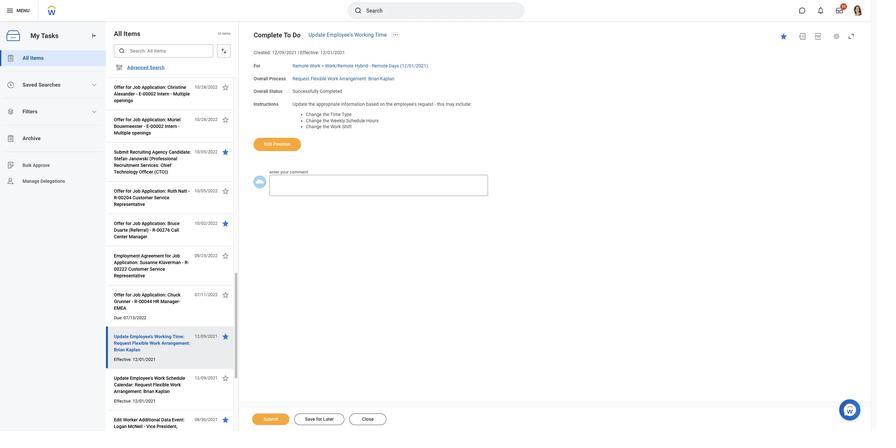 Task type: describe. For each thing, give the bounding box(es) containing it.
calendar:
[[114, 383, 134, 388]]

may
[[446, 102, 455, 107]]

1 change from the top
[[306, 112, 322, 117]]

save for later
[[305, 417, 334, 423]]

12/01/2021 for update employee's work schedule calendar: request flexible work arrangement: brian kaplan
[[133, 399, 156, 404]]

0 vertical spatial search image
[[354, 7, 362, 15]]

bouwmeester
[[114, 124, 143, 129]]

33 for 33 items
[[218, 32, 221, 36]]

employee's for update employee's work schedule calendar: request flexible work arrangement: brian kaplan
[[130, 376, 153, 382]]

do
[[293, 31, 301, 39]]

center
[[114, 234, 128, 240]]

manager
[[129, 234, 147, 240]]

work inside update employee's working time: request flexible work arrangement: brian kaplan
[[150, 341, 160, 346]]

my
[[30, 32, 40, 40]]

offer for offer for job application: christine alexander ‎- e-00002 intern - multiple openings
[[114, 85, 124, 90]]

offer for job application: ruth natt ‎- r-00204 customer service representative
[[114, 189, 190, 207]]

filters
[[23, 109, 38, 115]]

configure image
[[115, 64, 123, 72]]

r- inside employment agreement for job application: susanne klaverman ‎- r- 00222 customer service representative
[[185, 260, 189, 266]]

for for alexander
[[126, 85, 132, 90]]

edit position button
[[254, 138, 301, 151]]

recruitment
[[114, 163, 139, 168]]

job for offer for job application: bruce duarte (referral) ‎- r-00276 call center manager
[[133, 221, 141, 227]]

‎- for grunner
[[132, 299, 133, 305]]

job for offer for job application: ruth natt ‎- r-00204 customer service representative
[[133, 189, 141, 194]]

the down successfully completed
[[309, 102, 315, 107]]

offer for job application: christine alexander ‎- e-00002 intern - multiple openings button
[[114, 83, 191, 105]]

my tasks
[[30, 32, 59, 40]]

for inside button
[[316, 417, 322, 423]]

janowski
[[129, 156, 148, 162]]

mcneil
[[128, 425, 143, 430]]

e- for bouwmeester
[[146, 124, 151, 129]]

enter your comment text field
[[270, 175, 488, 196]]

recruiting
[[130, 150, 151, 155]]

due: 07/13/2022
[[114, 316, 146, 321]]

call
[[171, 228, 179, 233]]

search
[[150, 65, 165, 70]]

r- inside offer for job application: chuck grunner ‎- r-00044 hr manager- emea
[[134, 299, 139, 305]]

services:
[[140, 163, 159, 168]]

arrangement: inside the update employee's work schedule calendar: request flexible work arrangement: brian kaplan
[[114, 389, 142, 395]]

2 horizontal spatial brian
[[368, 76, 379, 81]]

‎- inside employment agreement for job application: susanne klaverman ‎- r- 00222 customer service representative
[[182, 260, 184, 266]]

>
[[322, 63, 324, 68]]

bruce
[[168, 221, 180, 227]]

customer inside employment agreement for job application: susanne klaverman ‎- r- 00222 customer service representative
[[128, 267, 149, 272]]

multiple for offer for job application: christine alexander ‎- e-00002 intern - multiple openings
[[173, 91, 190, 97]]

33 button
[[832, 3, 847, 18]]

employee's
[[394, 102, 417, 107]]

advanced
[[127, 65, 148, 70]]

2 horizontal spatial kaplan
[[380, 76, 395, 81]]

3 star image from the top
[[222, 187, 230, 195]]

position
[[273, 142, 290, 147]]

kaplan inside update employee's working time: request flexible work arrangement: brian kaplan
[[126, 348, 140, 353]]

1 horizontal spatial on
[[380, 102, 385, 107]]

vice
[[146, 425, 156, 430]]

update employee's working time link
[[309, 32, 387, 38]]

openings for bouwmeester
[[132, 130, 151, 136]]

update for update employee's working time: request flexible work arrangement: brian kaplan
[[114, 335, 129, 340]]

overall status element
[[293, 85, 342, 95]]

07/11/2022
[[195, 293, 218, 298]]

offer for job application: muriel bouwmeester ‎- e-00002 intern - multiple openings
[[114, 117, 181, 136]]

the left shift
[[323, 124, 329, 130]]

hours
[[366, 118, 379, 123]]

created: 12/09/2021 | effective: 12/01/2021
[[254, 50, 345, 55]]

menu button
[[0, 0, 38, 21]]

request inside update employee's working time: request flexible work arrangement: brian kaplan
[[114, 341, 131, 346]]

the left employee's
[[386, 102, 393, 107]]

00204
[[118, 195, 132, 201]]

employment
[[114, 254, 140, 259]]

multiple for offer for job application: muriel bouwmeester ‎- e-00002 intern - multiple openings
[[114, 130, 131, 136]]

appropriate
[[316, 102, 340, 107]]

10/02/2022
[[195, 221, 218, 226]]

service inside offer for job application: ruth natt ‎- r-00204 customer service representative
[[154, 195, 169, 201]]

advanced search button
[[125, 61, 167, 74]]

stefan
[[114, 156, 127, 162]]

0 vertical spatial request
[[293, 76, 310, 81]]

overall process
[[254, 76, 286, 81]]

for for grunner
[[126, 293, 132, 298]]

0 vertical spatial effective:
[[300, 50, 319, 55]]

all items inside item list element
[[114, 30, 140, 38]]

notifications element
[[856, 13, 861, 19]]

update for update the appropriate information based on the employee's request - this may include:
[[293, 102, 307, 107]]

5 star image from the top
[[222, 291, 230, 299]]

0 vertical spatial 08/30/2021
[[195, 418, 218, 423]]

overall for overall status
[[254, 89, 268, 94]]

request flexible work arrangement: brian kaplan link
[[293, 75, 395, 81]]

12/09/2021 for update employee's work schedule calendar: request flexible work arrangement: brian kaplan
[[195, 376, 218, 381]]

notifications large image
[[818, 7, 824, 14]]

klaverman
[[159, 260, 181, 266]]

for for natt
[[126, 189, 132, 194]]

offer for offer for job application: bruce duarte (referral) ‎- r-00276 call center manager
[[114, 221, 124, 227]]

application: inside employment agreement for job application: susanne klaverman ‎- r- 00222 customer service representative
[[114, 260, 139, 266]]

saved searches
[[23, 82, 61, 88]]

save for later button
[[294, 414, 345, 426]]

view printable version (pdf) image
[[814, 32, 822, 40]]

0 vertical spatial 12/09/2021
[[272, 50, 297, 55]]

all inside button
[[23, 55, 29, 61]]

profile logan mcneil image
[[853, 5, 863, 17]]

kaplan inside the update employee's work schedule calendar: request flexible work arrangement: brian kaplan
[[155, 389, 170, 395]]

application: for bouwmeester
[[142, 117, 166, 123]]

your
[[280, 170, 289, 175]]

agency
[[152, 150, 168, 155]]

comment
[[290, 170, 308, 175]]

brian inside update employee's working time: request flexible work arrangement: brian kaplan
[[114, 348, 125, 353]]

update the appropriate information based on the employee's request - this may include:
[[293, 102, 472, 107]]

0 vertical spatial 12/01/2021
[[320, 50, 345, 55]]

schedule inside change the time type change the weekly schedule hours change the work shift
[[346, 118, 365, 123]]

openings for alexander
[[114, 98, 133, 103]]

|
[[298, 50, 299, 55]]

update employee's working time: request flexible work arrangement: brian kaplan
[[114, 335, 190, 353]]

working for time:
[[154, 335, 172, 340]]

approve
[[33, 163, 50, 168]]

update employee's work schedule calendar: request flexible work arrangement: brian kaplan
[[114, 376, 185, 395]]

00002 for alexander
[[143, 91, 156, 97]]

the left weekly
[[323, 118, 329, 123]]

archive
[[23, 135, 41, 142]]

2 change from the top
[[306, 118, 322, 123]]

on inside edit worker additional data event: logan mcneil - vice president, human resources on 08/30/2021
[[153, 431, 158, 432]]

close
[[362, 417, 374, 423]]

‎- for alexander
[[136, 91, 138, 97]]

hybrid
[[355, 63, 368, 68]]

instructions
[[254, 102, 278, 107]]

star image for offer for job application: muriel bouwmeester ‎- e-00002 intern - multiple openings
[[222, 116, 230, 124]]

change the time type change the weekly schedule hours change the work shift
[[306, 112, 379, 130]]

my tasks element
[[0, 21, 106, 432]]

created:
[[254, 50, 271, 55]]

09/25/2022
[[195, 254, 218, 259]]

saved searches button
[[0, 77, 106, 93]]

muriel
[[168, 117, 181, 123]]

(12/01/2021)
[[400, 63, 428, 68]]

officer
[[139, 170, 153, 175]]

information
[[341, 102, 365, 107]]

list containing all items
[[0, 50, 106, 189]]

gear image
[[834, 33, 840, 40]]

effective: 12/01/2021 for kaplan
[[114, 358, 156, 363]]

bulk approve
[[23, 163, 50, 168]]

archive button
[[0, 131, 106, 147]]

job inside employment agreement for job application: susanne klaverman ‎- r- 00222 customer service representative
[[172, 254, 180, 259]]

request flexible work arrangement: brian kaplan
[[293, 76, 395, 81]]

- right hybrid in the top of the page
[[369, 63, 371, 68]]

agreement
[[141, 254, 164, 259]]

items inside item list element
[[124, 30, 140, 38]]

data
[[161, 418, 171, 423]]

brian inside the update employee's work schedule calendar: request flexible work arrangement: brian kaplan
[[143, 389, 154, 395]]

chuck
[[168, 293, 181, 298]]

president,
[[157, 425, 178, 430]]

successfully completed
[[293, 89, 342, 94]]

effective: 12/01/2021 for brian
[[114, 399, 156, 404]]

1 horizontal spatial time
[[375, 32, 387, 38]]

due:
[[114, 316, 122, 321]]

33 for 33
[[842, 5, 846, 8]]

manage delegations link
[[0, 174, 106, 189]]

e- for alexander
[[139, 91, 143, 97]]

‎- for bouwmeester
[[144, 124, 145, 129]]

close button
[[350, 414, 387, 426]]

searches
[[38, 82, 61, 88]]

filters button
[[0, 104, 106, 120]]

overall for overall process
[[254, 76, 268, 81]]



Task type: locate. For each thing, give the bounding box(es) containing it.
0 vertical spatial 10/05/2022
[[195, 150, 218, 155]]

update down successfully in the left of the page
[[293, 102, 307, 107]]

effective: 12/01/2021 up worker
[[114, 399, 156, 404]]

application: down search
[[142, 85, 166, 90]]

5 offer from the top
[[114, 293, 124, 298]]

0 vertical spatial schedule
[[346, 118, 365, 123]]

1 vertical spatial brian
[[114, 348, 125, 353]]

3 offer from the top
[[114, 189, 124, 194]]

for for bouwmeester
[[126, 117, 132, 123]]

1 horizontal spatial edit
[[264, 142, 272, 147]]

overall up instructions
[[254, 89, 268, 94]]

Search Workday  search field
[[366, 3, 510, 18]]

arrangement: inside update employee's working time: request flexible work arrangement: brian kaplan
[[162, 341, 190, 346]]

offer inside offer for job application: christine alexander ‎- e-00002 intern - multiple openings
[[114, 85, 124, 90]]

1 vertical spatial 12/09/2021
[[195, 335, 218, 339]]

application: down employment in the left bottom of the page
[[114, 260, 139, 266]]

e- right bouwmeester
[[146, 124, 151, 129]]

the down appropriate on the top left of the page
[[323, 112, 329, 117]]

remote left days
[[372, 63, 388, 68]]

overall
[[254, 76, 268, 81], [254, 89, 268, 94]]

‎- inside offer for job application: bruce duarte (referral) ‎- r-00276 call center manager
[[150, 228, 151, 233]]

job inside offer for job application: chuck grunner ‎- r-00044 hr manager- emea
[[133, 293, 141, 298]]

08/30/2021
[[195, 418, 218, 423], [159, 431, 184, 432]]

10/28/2022 right christine
[[195, 85, 218, 90]]

1 vertical spatial edit
[[114, 418, 122, 423]]

submit recruiting agency candidate: stefan janowski (professional recruitment services: chief technology officer (cto)) button
[[114, 148, 191, 176]]

07/13/2022
[[124, 316, 146, 321]]

1 clipboard image from the top
[[7, 54, 15, 62]]

1 horizontal spatial arrangement:
[[162, 341, 190, 346]]

application: inside "offer for job application: muriel bouwmeester ‎- e-00002 intern - multiple openings"
[[142, 117, 166, 123]]

this
[[437, 102, 445, 107]]

1 offer from the top
[[114, 85, 124, 90]]

0 horizontal spatial items
[[30, 55, 44, 61]]

1 horizontal spatial flexible
[[153, 383, 169, 388]]

offer for job application: muriel bouwmeester ‎- e-00002 intern - multiple openings button
[[114, 116, 191, 137]]

10/05/2022
[[195, 150, 218, 155], [195, 189, 218, 194]]

multiple inside "offer for job application: muriel bouwmeester ‎- e-00002 intern - multiple openings"
[[114, 130, 131, 136]]

effective: up calendar:
[[114, 358, 132, 363]]

0 horizontal spatial flexible
[[132, 341, 148, 346]]

2 representative from the top
[[114, 274, 145, 279]]

- inside "offer for job application: muriel bouwmeester ‎- e-00002 intern - multiple openings"
[[178, 124, 180, 129]]

application: inside offer for job application: chuck grunner ‎- r-00044 hr manager- emea
[[142, 293, 166, 298]]

all items inside button
[[23, 55, 44, 61]]

tasks
[[41, 32, 59, 40]]

0 vertical spatial customer
[[133, 195, 153, 201]]

edit inside button
[[264, 142, 272, 147]]

clipboard image left the 'archive'
[[7, 135, 15, 143]]

1 horizontal spatial submit
[[264, 417, 278, 423]]

employee's down 07/13/2022 at the bottom left of page
[[130, 335, 153, 340]]

manage
[[23, 179, 39, 184]]

0 vertical spatial all
[[114, 30, 122, 38]]

saved
[[23, 82, 37, 88]]

flexible inside the update employee's work schedule calendar: request flexible work arrangement: brian kaplan
[[153, 383, 169, 388]]

update employee's working time
[[309, 32, 387, 38]]

0 horizontal spatial on
[[153, 431, 158, 432]]

0 vertical spatial openings
[[114, 98, 133, 103]]

chevron down image
[[92, 82, 97, 88], [92, 109, 97, 115]]

customer inside offer for job application: ruth natt ‎- r-00204 customer service representative
[[133, 195, 153, 201]]

employee's for update employee's working time
[[327, 32, 353, 38]]

employee's inside the update employee's work schedule calendar: request flexible work arrangement: brian kaplan
[[130, 376, 153, 382]]

2 vertical spatial employee's
[[130, 376, 153, 382]]

‎- right (referral)
[[150, 228, 151, 233]]

08/30/2021 down the president,
[[159, 431, 184, 432]]

job inside offer for job application: ruth natt ‎- r-00204 customer service representative
[[133, 189, 141, 194]]

0 horizontal spatial multiple
[[114, 130, 131, 136]]

‎- right bouwmeester
[[144, 124, 145, 129]]

intern for christine
[[157, 91, 169, 97]]

‎- inside offer for job application: chuck grunner ‎- r-00044 hr manager- emea
[[132, 299, 133, 305]]

0 vertical spatial all items
[[114, 30, 140, 38]]

working up remote work > work/remote hybrid - remote days (12/01/2021) link
[[355, 32, 374, 38]]

workday assistant region
[[840, 397, 863, 421]]

type
[[342, 112, 352, 117]]

intern inside "offer for job application: muriel bouwmeester ‎- e-00002 intern - multiple openings"
[[165, 124, 177, 129]]

christine
[[168, 85, 186, 90]]

clipboard image inside all items button
[[7, 54, 15, 62]]

0 vertical spatial flexible
[[311, 76, 326, 81]]

10/28/2022 right muriel
[[195, 117, 218, 122]]

complete to do
[[254, 31, 301, 39]]

1 vertical spatial e-
[[146, 124, 151, 129]]

service
[[154, 195, 169, 201], [150, 267, 165, 272]]

openings inside "offer for job application: muriel bouwmeester ‎- e-00002 intern - multiple openings"
[[132, 130, 151, 136]]

perspective image
[[7, 108, 15, 116]]

offer up 00204
[[114, 189, 124, 194]]

1 vertical spatial representative
[[114, 274, 145, 279]]

edit worker additional data event: logan mcneil - vice president, human resources on 08/30/2021 button
[[114, 417, 191, 432]]

intern for muriel
[[165, 124, 177, 129]]

0 vertical spatial arrangement:
[[339, 76, 367, 81]]

0 horizontal spatial edit
[[114, 418, 122, 423]]

2 effective: 12/01/2021 from the top
[[114, 399, 156, 404]]

effective: down calendar:
[[114, 399, 132, 404]]

for up bouwmeester
[[126, 117, 132, 123]]

‎- inside "offer for job application: muriel bouwmeester ‎- e-00002 intern - multiple openings"
[[144, 124, 145, 129]]

event:
[[172, 418, 185, 423]]

2 offer from the top
[[114, 117, 124, 123]]

customer right 00204
[[133, 195, 153, 201]]

sort image
[[221, 48, 227, 54]]

10/05/2022 for offer for job application: ruth natt ‎- r-00204 customer service representative
[[195, 189, 218, 194]]

2 vertical spatial change
[[306, 124, 322, 130]]

‎- for natt
[[188, 189, 190, 194]]

application: left ruth
[[142, 189, 166, 194]]

for up duarte
[[126, 221, 132, 227]]

representative inside employment agreement for job application: susanne klaverman ‎- r- 00222 customer service representative
[[114, 274, 145, 279]]

2 vertical spatial brian
[[143, 389, 154, 395]]

7 star image from the top
[[222, 375, 230, 383]]

0 vertical spatial representative
[[114, 202, 145, 207]]

justify image
[[6, 7, 14, 15]]

edit left the position
[[264, 142, 272, 147]]

0 vertical spatial time
[[375, 32, 387, 38]]

multiple inside offer for job application: christine alexander ‎- e-00002 intern - multiple openings
[[173, 91, 190, 97]]

star image for employment agreement for job application: susanne klaverman ‎- r- 00222 customer service representative
[[222, 252, 230, 260]]

export to excel image
[[799, 32, 806, 40]]

1 vertical spatial request
[[114, 341, 131, 346]]

1 vertical spatial flexible
[[132, 341, 148, 346]]

for up the alexander
[[126, 85, 132, 90]]

update for update employee's work schedule calendar: request flexible work arrangement: brian kaplan
[[114, 376, 129, 382]]

1 vertical spatial employee's
[[130, 335, 153, 340]]

kaplan up 'data'
[[155, 389, 170, 395]]

2 10/05/2022 from the top
[[195, 189, 218, 194]]

intern inside offer for job application: christine alexander ‎- e-00002 intern - multiple openings
[[157, 91, 169, 97]]

1 vertical spatial customer
[[128, 267, 149, 272]]

‎- inside offer for job application: ruth natt ‎- r-00204 customer service representative
[[188, 189, 190, 194]]

1 vertical spatial overall
[[254, 89, 268, 94]]

r- down technology
[[114, 195, 118, 201]]

update right do
[[309, 32, 325, 38]]

1 vertical spatial items
[[30, 55, 44, 61]]

1 horizontal spatial working
[[355, 32, 374, 38]]

00002 inside "offer for job application: muriel bouwmeester ‎- e-00002 intern - multiple openings"
[[151, 124, 164, 129]]

job for offer for job application: chuck grunner ‎- r-00044 hr manager- emea
[[133, 293, 141, 298]]

request down due:
[[114, 341, 131, 346]]

0 horizontal spatial search image
[[119, 48, 125, 54]]

ruth
[[168, 189, 177, 194]]

1 effective: 12/01/2021 from the top
[[114, 358, 156, 363]]

6 star image from the top
[[222, 333, 230, 341]]

1 vertical spatial all items
[[23, 55, 44, 61]]

application:
[[142, 85, 166, 90], [142, 117, 166, 123], [142, 189, 166, 194], [142, 221, 166, 227], [114, 260, 139, 266], [142, 293, 166, 298]]

2 horizontal spatial request
[[293, 76, 310, 81]]

rename image
[[7, 162, 15, 170]]

for inside offer for job application: chuck grunner ‎- r-00044 hr manager- emea
[[126, 293, 132, 298]]

representative down 00222
[[114, 274, 145, 279]]

star image
[[222, 83, 230, 91], [222, 148, 230, 156], [222, 187, 230, 195], [222, 220, 230, 228], [222, 291, 230, 299], [222, 333, 230, 341], [222, 375, 230, 383]]

offer inside offer for job application: chuck grunner ‎- r-00044 hr manager- emea
[[114, 293, 124, 298]]

remote down created: 12/09/2021 | effective: 12/01/2021
[[293, 63, 309, 68]]

submit for submit
[[264, 417, 278, 423]]

12/01/2021 down the update employee's work schedule calendar: request flexible work arrangement: brian kaplan
[[133, 399, 156, 404]]

for up grunner
[[126, 293, 132, 298]]

offer up duarte
[[114, 221, 124, 227]]

33 inside button
[[842, 5, 846, 8]]

for
[[126, 85, 132, 90], [126, 117, 132, 123], [126, 189, 132, 194], [126, 221, 132, 227], [165, 254, 171, 259], [126, 293, 132, 298], [316, 417, 322, 423]]

e- right the alexander
[[139, 91, 143, 97]]

0 vertical spatial 10/28/2022
[[195, 85, 218, 90]]

clipboard image for all items
[[7, 54, 15, 62]]

multiple down bouwmeester
[[114, 130, 131, 136]]

1 vertical spatial 33
[[218, 32, 221, 36]]

- inside edit worker additional data event: logan mcneil - vice president, human resources on 08/30/2021
[[144, 425, 145, 430]]

for for duarte
[[126, 221, 132, 227]]

intern down muriel
[[165, 124, 177, 129]]

4 offer from the top
[[114, 221, 124, 227]]

search image up the configure image
[[119, 48, 125, 54]]

customer down susanne
[[128, 267, 149, 272]]

all inside item list element
[[114, 30, 122, 38]]

33 left profile logan mcneil icon
[[842, 5, 846, 8]]

arrangement: down remote work > work/remote hybrid - remote days (12/01/2021)
[[339, 76, 367, 81]]

1 horizontal spatial all
[[114, 30, 122, 38]]

1 horizontal spatial e-
[[146, 124, 151, 129]]

33
[[842, 5, 846, 8], [218, 32, 221, 36]]

00002 up agency on the left of page
[[151, 124, 164, 129]]

clipboard image inside 'archive' button
[[7, 135, 15, 143]]

manager-
[[160, 299, 180, 305]]

0 horizontal spatial submit
[[114, 150, 129, 155]]

3 change from the top
[[306, 124, 322, 130]]

00002 for bouwmeester
[[151, 124, 164, 129]]

1 vertical spatial 12/01/2021
[[133, 358, 156, 363]]

application: for natt
[[142, 189, 166, 194]]

e-
[[139, 91, 143, 97], [146, 124, 151, 129]]

fullscreen image
[[848, 32, 855, 40]]

job for offer for job application: muriel bouwmeester ‎- e-00002 intern - multiple openings
[[133, 117, 141, 123]]

star image for edit worker additional data event: logan mcneil - vice president, human resources on 08/30/2021
[[222, 417, 230, 425]]

working inside update employee's working time: request flexible work arrangement: brian kaplan
[[154, 335, 172, 340]]

12/09/2021 for update employee's working time: request flexible work arrangement: brian kaplan
[[195, 335, 218, 339]]

chevron down image inside saved searches dropdown button
[[92, 82, 97, 88]]

0 vertical spatial e-
[[139, 91, 143, 97]]

status
[[269, 89, 283, 94]]

33 inside item list element
[[218, 32, 221, 36]]

hr
[[153, 299, 159, 305]]

action bar region
[[239, 408, 871, 432]]

r- right (referral)
[[152, 228, 157, 233]]

1 vertical spatial submit
[[264, 417, 278, 423]]

request up successfully in the left of the page
[[293, 76, 310, 81]]

‎- right the natt
[[188, 189, 190, 194]]

job up 00044
[[133, 293, 141, 298]]

offer inside offer for job application: ruth natt ‎- r-00204 customer service representative
[[114, 189, 124, 194]]

0 horizontal spatial arrangement:
[[114, 389, 142, 395]]

1 vertical spatial search image
[[119, 48, 125, 54]]

edit position
[[264, 142, 290, 147]]

chief
[[161, 163, 172, 168]]

to
[[284, 31, 291, 39]]

shift
[[342, 124, 352, 130]]

for right save
[[316, 417, 322, 423]]

job
[[133, 85, 141, 90], [133, 117, 141, 123], [133, 189, 141, 194], [133, 221, 141, 227], [172, 254, 180, 259], [133, 293, 141, 298]]

1 vertical spatial all
[[23, 55, 29, 61]]

‎- right grunner
[[132, 299, 133, 305]]

work/remote
[[325, 63, 354, 68]]

1 vertical spatial time
[[330, 112, 341, 117]]

submit inside submit recruiting agency candidate: stefan janowski (professional recruitment services: chief technology officer (cto))
[[114, 150, 129, 155]]

00002 right the alexander
[[143, 91, 156, 97]]

grunner
[[114, 299, 131, 305]]

2 vertical spatial kaplan
[[155, 389, 170, 395]]

1 horizontal spatial schedule
[[346, 118, 365, 123]]

application: inside offer for job application: ruth natt ‎- r-00204 customer service representative
[[142, 189, 166, 194]]

10/28/2022 for offer for job application: christine alexander ‎- e-00002 intern - multiple openings
[[195, 85, 218, 90]]

all up saved
[[23, 55, 29, 61]]

for inside employment agreement for job application: susanne klaverman ‎- r- 00222 customer service representative
[[165, 254, 171, 259]]

remote
[[293, 63, 309, 68], [372, 63, 388, 68]]

2 vertical spatial flexible
[[153, 383, 169, 388]]

offer inside "offer for job application: muriel bouwmeester ‎- e-00002 intern - multiple openings"
[[114, 117, 124, 123]]

1 horizontal spatial request
[[135, 383, 152, 388]]

application: inside offer for job application: bruce duarte (referral) ‎- r-00276 call center manager
[[142, 221, 166, 227]]

1 vertical spatial multiple
[[114, 130, 131, 136]]

1 remote from the left
[[293, 63, 309, 68]]

technology
[[114, 170, 138, 175]]

clock check image
[[7, 81, 15, 89]]

customer
[[133, 195, 153, 201], [128, 267, 149, 272]]

2 star image from the top
[[222, 148, 230, 156]]

12/01/2021 up work/remote
[[320, 50, 345, 55]]

employee's for update employee's working time: request flexible work arrangement: brian kaplan
[[130, 335, 153, 340]]

application: for alexander
[[142, 85, 166, 90]]

offer
[[114, 85, 124, 90], [114, 117, 124, 123], [114, 189, 124, 194], [114, 221, 124, 227], [114, 293, 124, 298]]

employee's up work/remote
[[327, 32, 353, 38]]

chevron down image for saved searches
[[92, 82, 97, 88]]

submit inside button
[[264, 417, 278, 423]]

0 vertical spatial chevron down image
[[92, 82, 97, 88]]

time inside change the time type change the weekly schedule hours change the work shift
[[330, 112, 341, 117]]

- down christine
[[170, 91, 172, 97]]

update employee's work schedule calendar: request flexible work arrangement: brian kaplan button
[[114, 375, 191, 396]]

process
[[269, 76, 286, 81]]

work inside request flexible work arrangement: brian kaplan link
[[328, 76, 338, 81]]

0 vertical spatial 00002
[[143, 91, 156, 97]]

- down muriel
[[178, 124, 180, 129]]

update
[[309, 32, 325, 38], [293, 102, 307, 107], [114, 335, 129, 340], [114, 376, 129, 382]]

1 horizontal spatial 08/30/2021
[[195, 418, 218, 423]]

offer for job application: bruce duarte (referral) ‎- r-00276 call center manager button
[[114, 220, 191, 241]]

item list element
[[106, 21, 239, 432]]

employment agreement for job application: susanne klaverman ‎- r- 00222 customer service representative button
[[114, 252, 191, 280]]

Search: All Items text field
[[114, 44, 213, 58]]

1 overall from the top
[[254, 76, 268, 81]]

r- inside offer for job application: ruth natt ‎- r-00204 customer service representative
[[114, 195, 118, 201]]

request inside the update employee's work schedule calendar: request flexible work arrangement: brian kaplan
[[135, 383, 152, 388]]

offer for job application: christine alexander ‎- e-00002 intern - multiple openings
[[114, 85, 190, 103]]

job inside offer for job application: christine alexander ‎- e-00002 intern - multiple openings
[[133, 85, 141, 90]]

for inside offer for job application: christine alexander ‎- e-00002 intern - multiple openings
[[126, 85, 132, 90]]

1 10/28/2022 from the top
[[195, 85, 218, 90]]

manage delegations
[[23, 179, 65, 184]]

2 horizontal spatial flexible
[[311, 76, 326, 81]]

for inside "offer for job application: muriel bouwmeester ‎- e-00002 intern - multiple openings"
[[126, 117, 132, 123]]

search image
[[354, 7, 362, 15], [119, 48, 125, 54]]

1 vertical spatial on
[[153, 431, 158, 432]]

1 vertical spatial 00002
[[151, 124, 164, 129]]

all right "transformation import" image
[[114, 30, 122, 38]]

effective: 12/01/2021 down update employee's working time: request flexible work arrangement: brian kaplan
[[114, 358, 156, 363]]

later
[[323, 417, 334, 423]]

employee's inside update employee's working time: request flexible work arrangement: brian kaplan
[[130, 335, 153, 340]]

0 vertical spatial 33
[[842, 5, 846, 8]]

0 vertical spatial items
[[124, 30, 140, 38]]

search image inside item list element
[[119, 48, 125, 54]]

r- inside offer for job application: bruce duarte (referral) ‎- r-00276 call center manager
[[152, 228, 157, 233]]

- left this
[[435, 102, 436, 107]]

job up bouwmeester
[[133, 117, 141, 123]]

1 star image from the top
[[222, 83, 230, 91]]

offer for job application: ruth natt ‎- r-00204 customer service representative button
[[114, 187, 191, 209]]

on right based
[[380, 102, 385, 107]]

1 representative from the top
[[114, 202, 145, 207]]

00002 inside offer for job application: christine alexander ‎- e-00002 intern - multiple openings
[[143, 91, 156, 97]]

0 vertical spatial edit
[[264, 142, 272, 147]]

r- right grunner
[[134, 299, 139, 305]]

submit for submit recruiting agency candidate: stefan janowski (professional recruitment services: chief technology officer (cto))
[[114, 150, 129, 155]]

- up resources
[[144, 425, 145, 430]]

- inside offer for job application: christine alexander ‎- e-00002 intern - multiple openings
[[170, 91, 172, 97]]

0 horizontal spatial all
[[23, 55, 29, 61]]

openings down bouwmeester
[[132, 130, 151, 136]]

service inside employment agreement for job application: susanne klaverman ‎- r- 00222 customer service representative
[[150, 267, 165, 272]]

10/05/2022 for submit recruiting agency candidate: stefan janowski (professional recruitment services: chief technology officer (cto))
[[195, 150, 218, 155]]

0 vertical spatial working
[[355, 32, 374, 38]]

on down vice
[[153, 431, 158, 432]]

openings inside offer for job application: christine alexander ‎- e-00002 intern - multiple openings
[[114, 98, 133, 103]]

12/01/2021 for update employee's working time: request flexible work arrangement: brian kaplan
[[133, 358, 156, 363]]

1 10/05/2022 from the top
[[195, 150, 218, 155]]

susanne
[[140, 260, 158, 266]]

1 vertical spatial chevron down image
[[92, 109, 97, 115]]

items inside button
[[30, 55, 44, 61]]

1 horizontal spatial brian
[[143, 389, 154, 395]]

offer for offer for job application: chuck grunner ‎- r-00044 hr manager- emea
[[114, 293, 124, 298]]

edit for edit position
[[264, 142, 272, 147]]

1 vertical spatial service
[[150, 267, 165, 272]]

4 star image from the top
[[222, 220, 230, 228]]

working left time: at the left of page
[[154, 335, 172, 340]]

12/01/2021 down update employee's working time: request flexible work arrangement: brian kaplan
[[133, 358, 156, 363]]

00044
[[139, 299, 152, 305]]

(referral)
[[129, 228, 149, 233]]

0 horizontal spatial all items
[[23, 55, 44, 61]]

offer for offer for job application: muriel bouwmeester ‎- e-00002 intern - multiple openings
[[114, 117, 124, 123]]

logan
[[114, 425, 127, 430]]

0 horizontal spatial request
[[114, 341, 131, 346]]

service down susanne
[[150, 267, 165, 272]]

application: left muriel
[[142, 117, 166, 123]]

offer for job application: bruce duarte (referral) ‎- r-00276 call center manager
[[114, 221, 180, 240]]

12/09/2021
[[272, 50, 297, 55], [195, 335, 218, 339], [195, 376, 218, 381]]

employment agreement for job application: susanne klaverman ‎- r- 00222 customer service representative
[[114, 254, 189, 279]]

bulk approve link
[[0, 158, 106, 174]]

inbox large image
[[836, 7, 843, 14]]

update up calendar:
[[114, 376, 129, 382]]

submit button
[[252, 414, 289, 426]]

effective: for update employee's working time: request flexible work arrangement: brian kaplan
[[114, 358, 132, 363]]

10/05/2022 right candidate:
[[195, 150, 218, 155]]

offer for job application: chuck grunner ‎- r-00044 hr manager- emea
[[114, 293, 181, 311]]

08/30/2021 inside edit worker additional data event: logan mcneil - vice president, human resources on 08/30/2021
[[159, 431, 184, 432]]

brian down due:
[[114, 348, 125, 353]]

2 chevron down image from the top
[[92, 109, 97, 115]]

work inside remote work > work/remote hybrid - remote days (12/01/2021) link
[[310, 63, 320, 68]]

0 vertical spatial clipboard image
[[7, 54, 15, 62]]

openings down the alexander
[[114, 98, 133, 103]]

2 horizontal spatial arrangement:
[[339, 76, 367, 81]]

user plus image
[[7, 178, 15, 185]]

successfully
[[293, 89, 319, 94]]

based
[[366, 102, 379, 107]]

0 vertical spatial effective: 12/01/2021
[[114, 358, 156, 363]]

application: up 00276
[[142, 221, 166, 227]]

star image
[[780, 32, 788, 40], [222, 116, 230, 124], [222, 252, 230, 260], [222, 417, 230, 425]]

offer up the alexander
[[114, 85, 124, 90]]

overall down for
[[254, 76, 268, 81]]

2 remote from the left
[[372, 63, 388, 68]]

items
[[222, 32, 231, 36]]

0 horizontal spatial e-
[[139, 91, 143, 97]]

1 vertical spatial kaplan
[[126, 348, 140, 353]]

for inside offer for job application: bruce duarte (referral) ‎- r-00276 call center manager
[[126, 221, 132, 227]]

1 horizontal spatial kaplan
[[155, 389, 170, 395]]

completed
[[320, 89, 342, 94]]

for up 00204
[[126, 189, 132, 194]]

all items button
[[0, 50, 106, 66]]

schedule inside the update employee's work schedule calendar: request flexible work arrangement: brian kaplan
[[166, 376, 185, 382]]

0 vertical spatial brian
[[368, 76, 379, 81]]

brian up the additional
[[143, 389, 154, 395]]

edit up logan
[[114, 418, 122, 423]]

representative down 00204
[[114, 202, 145, 207]]

1 vertical spatial effective: 12/01/2021
[[114, 399, 156, 404]]

update down due:
[[114, 335, 129, 340]]

1 vertical spatial working
[[154, 335, 172, 340]]

brian down remote work > work/remote hybrid - remote days (12/01/2021)
[[368, 76, 379, 81]]

08/30/2021 right event:
[[195, 418, 218, 423]]

00222
[[114, 267, 127, 272]]

working
[[355, 32, 374, 38], [154, 335, 172, 340]]

offer up bouwmeester
[[114, 117, 124, 123]]

effective:
[[300, 50, 319, 55], [114, 358, 132, 363], [114, 399, 132, 404]]

multiple
[[173, 91, 190, 97], [114, 130, 131, 136]]

e- inside "offer for job application: muriel bouwmeester ‎- e-00002 intern - multiple openings"
[[146, 124, 151, 129]]

0 horizontal spatial working
[[154, 335, 172, 340]]

‎- inside offer for job application: christine alexander ‎- e-00002 intern - multiple openings
[[136, 91, 138, 97]]

job inside "offer for job application: muriel bouwmeester ‎- e-00002 intern - multiple openings"
[[133, 117, 141, 123]]

effective: right |
[[300, 50, 319, 55]]

working for time
[[355, 32, 374, 38]]

overall status
[[254, 89, 283, 94]]

for inside offer for job application: ruth natt ‎- r-00204 customer service representative
[[126, 189, 132, 194]]

0 horizontal spatial 33
[[218, 32, 221, 36]]

chevron down image for filters
[[92, 109, 97, 115]]

2 10/28/2022 from the top
[[195, 117, 218, 122]]

transformation import image
[[91, 32, 97, 39]]

update employee's working time: request flexible work arrangement: brian kaplan button
[[114, 333, 191, 354]]

1 vertical spatial arrangement:
[[162, 341, 190, 346]]

clipboard image
[[7, 54, 15, 62], [7, 135, 15, 143]]

offer for job application: chuck grunner ‎- r-00044 hr manager- emea button
[[114, 291, 191, 313]]

e- inside offer for job application: christine alexander ‎- e-00002 intern - multiple openings
[[139, 91, 143, 97]]

application: for duarte
[[142, 221, 166, 227]]

representative inside offer for job application: ruth natt ‎- r-00204 customer service representative
[[114, 202, 145, 207]]

‎- right the alexander
[[136, 91, 138, 97]]

application: inside offer for job application: christine alexander ‎- e-00002 intern - multiple openings
[[142, 85, 166, 90]]

2 vertical spatial effective:
[[114, 399, 132, 404]]

offer for offer for job application: ruth natt ‎- r-00204 customer service representative
[[114, 189, 124, 194]]

all
[[114, 30, 122, 38], [23, 55, 29, 61]]

list
[[0, 50, 106, 189]]

employee's up calendar:
[[130, 376, 153, 382]]

job inside offer for job application: bruce duarte (referral) ‎- r-00276 call center manager
[[133, 221, 141, 227]]

0 vertical spatial intern
[[157, 91, 169, 97]]

edit inside edit worker additional data event: logan mcneil - vice president, human resources on 08/30/2021
[[114, 418, 122, 423]]

flexible inside update employee's working time: request flexible work arrangement: brian kaplan
[[132, 341, 148, 346]]

0 horizontal spatial time
[[330, 112, 341, 117]]

2 vertical spatial 12/01/2021
[[133, 399, 156, 404]]

10/28/2022 for offer for job application: muriel bouwmeester ‎- e-00002 intern - multiple openings
[[195, 117, 218, 122]]

edit
[[264, 142, 272, 147], [114, 418, 122, 423]]

kaplan down days
[[380, 76, 395, 81]]

service down ruth
[[154, 195, 169, 201]]

openings
[[114, 98, 133, 103], [132, 130, 151, 136]]

1 vertical spatial schedule
[[166, 376, 185, 382]]

job up (referral)
[[133, 221, 141, 227]]

edit worker additional data event: logan mcneil - vice president, human resources on 08/30/2021
[[114, 418, 185, 432]]

candidate:
[[169, 150, 191, 155]]

arrangement: down calendar:
[[114, 389, 142, 395]]

1 chevron down image from the top
[[92, 82, 97, 88]]

offer inside offer for job application: bruce duarte (referral) ‎- r-00276 call center manager
[[114, 221, 124, 227]]

update inside the update employee's work schedule calendar: request flexible work arrangement: brian kaplan
[[114, 376, 129, 382]]

work inside change the time type change the weekly schedule hours change the work shift
[[331, 124, 341, 130]]

clipboard image up clock check image on the top of the page
[[7, 54, 15, 62]]

1 vertical spatial 10/05/2022
[[195, 189, 218, 194]]

2 vertical spatial request
[[135, 383, 152, 388]]

effective: 12/01/2021
[[114, 358, 156, 363], [114, 399, 156, 404]]

update for update employee's working time
[[309, 32, 325, 38]]

10/05/2022 right the natt
[[195, 189, 218, 194]]

application: for grunner
[[142, 293, 166, 298]]

job up 'klaverman'
[[172, 254, 180, 259]]

kaplan
[[380, 76, 395, 81], [126, 348, 140, 353], [155, 389, 170, 395]]

update inside update employee's working time: request flexible work arrangement: brian kaplan
[[114, 335, 129, 340]]

job for offer for job application: christine alexander ‎- e-00002 intern - multiple openings
[[133, 85, 141, 90]]

worker
[[123, 418, 138, 423]]

2 vertical spatial 12/09/2021
[[195, 376, 218, 381]]

r- right 'klaverman'
[[185, 260, 189, 266]]

2 overall from the top
[[254, 89, 268, 94]]

0 vertical spatial submit
[[114, 150, 129, 155]]

offer up grunner
[[114, 293, 124, 298]]

for up 'klaverman'
[[165, 254, 171, 259]]

arrangement: down time: at the left of page
[[162, 341, 190, 346]]

-
[[369, 63, 371, 68], [170, 91, 172, 97], [435, 102, 436, 107], [178, 124, 180, 129], [144, 425, 145, 430]]

edit for edit worker additional data event: logan mcneil - vice president, human resources on 08/30/2021
[[114, 418, 122, 423]]

1 vertical spatial effective:
[[114, 358, 132, 363]]

2 clipboard image from the top
[[7, 135, 15, 143]]

clipboard image for archive
[[7, 135, 15, 143]]

effective: for update employee's work schedule calendar: request flexible work arrangement: brian kaplan
[[114, 399, 132, 404]]



Task type: vqa. For each thing, say whether or not it's contained in the screenshot.


